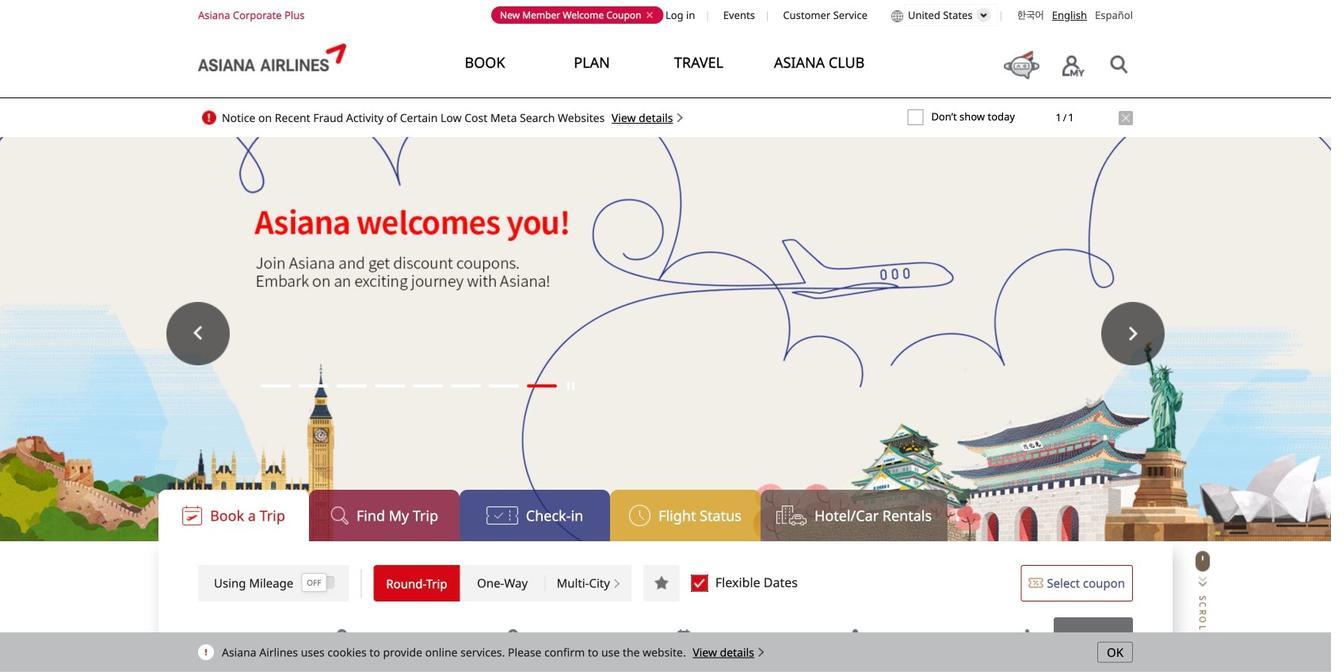 Task type: locate. For each thing, give the bounding box(es) containing it.
Travel date text field
[[540, 617, 696, 662]]

Passenger text field
[[712, 617, 867, 662]]

정지(pause) image
[[567, 382, 574, 390]]

Seat Class text field
[[883, 617, 1038, 662]]

None text field
[[198, 617, 353, 662], [369, 617, 525, 662], [198, 617, 353, 662], [369, 617, 525, 662]]



